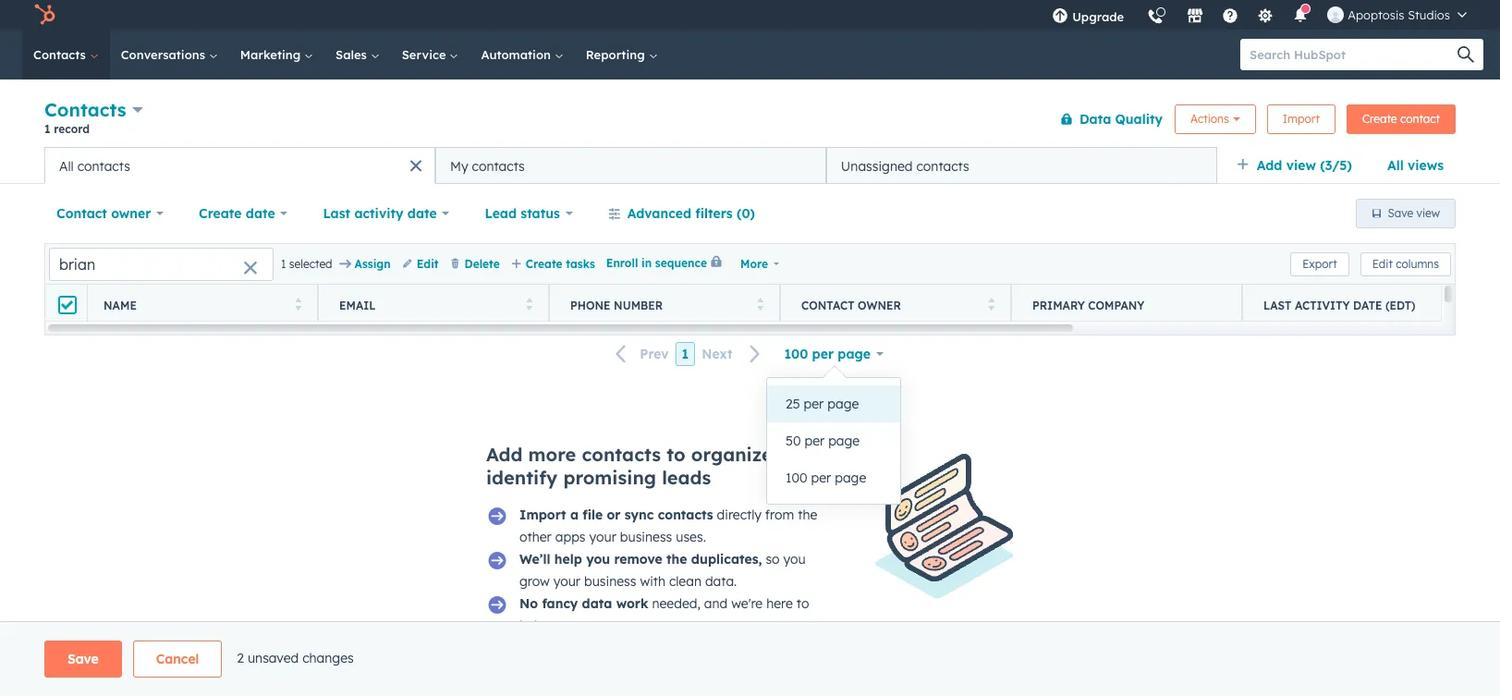 Task type: locate. For each thing, give the bounding box(es) containing it.
contacts inside 'button'
[[916, 158, 969, 174]]

help inside needed, and we're here to help at every step.
[[520, 617, 545, 634]]

press to sort. element for phone number
[[757, 297, 764, 313]]

1 you from the left
[[586, 551, 610, 568]]

pagination navigation
[[605, 342, 772, 366]]

0 vertical spatial and
[[778, 443, 814, 466]]

the up clean on the left bottom of page
[[667, 551, 687, 568]]

service link
[[391, 30, 470, 79]]

per right 25
[[804, 396, 824, 412]]

2 edit from the left
[[1372, 257, 1393, 270]]

2 press to sort. element from the left
[[526, 297, 532, 313]]

a
[[570, 507, 579, 523]]

actions button
[[1175, 104, 1256, 134]]

1 vertical spatial last
[[1264, 298, 1292, 312]]

contact down all contacts
[[56, 205, 107, 222]]

1 vertical spatial view
[[1417, 206, 1440, 220]]

press to sort. image down 1 selected
[[294, 297, 301, 310]]

1 vertical spatial import
[[520, 507, 566, 523]]

1 horizontal spatial date
[[407, 205, 437, 222]]

2 horizontal spatial 1
[[682, 346, 689, 362]]

import for import
[[1283, 111, 1320, 125]]

per inside 'button'
[[805, 433, 825, 449]]

add view (3/5) button
[[1225, 147, 1375, 184]]

and down data.
[[704, 595, 728, 612]]

1 horizontal spatial edit
[[1372, 257, 1393, 270]]

2 vertical spatial create
[[526, 257, 563, 270]]

you inside so you grow your business with clean data.
[[783, 551, 806, 568]]

help
[[554, 551, 582, 568], [520, 617, 545, 634]]

conversations
[[121, 47, 209, 62]]

edit left columns
[[1372, 257, 1393, 270]]

to inside needed, and we're here to help at every step.
[[797, 595, 809, 612]]

edit left the 'delete' 'button'
[[417, 257, 439, 270]]

assign button
[[340, 256, 391, 272]]

press to sort. element left primary
[[988, 297, 995, 313]]

contact owner down all contacts
[[56, 205, 151, 222]]

page down 25 per page button
[[828, 433, 860, 449]]

50 per page button
[[767, 422, 900, 459]]

contacts button
[[44, 96, 143, 123]]

automation
[[481, 47, 554, 62]]

0 vertical spatial your
[[589, 529, 616, 545]]

1 inside contacts banner
[[44, 122, 50, 136]]

to left organize
[[667, 443, 686, 466]]

0 horizontal spatial help
[[520, 617, 545, 634]]

page up 25 per page button
[[838, 346, 871, 362]]

0 vertical spatial add
[[1257, 157, 1283, 174]]

1 horizontal spatial view
[[1417, 206, 1440, 220]]

create for create contact
[[1362, 111, 1397, 125]]

quality
[[1115, 110, 1163, 127]]

1 horizontal spatial owner
[[858, 298, 901, 312]]

the inside directly from the other apps your business uses.
[[798, 507, 817, 523]]

contacts link
[[22, 30, 110, 79]]

1 horizontal spatial and
[[778, 443, 814, 466]]

your up fancy
[[553, 573, 581, 590]]

create down all contacts button
[[199, 205, 242, 222]]

import inside button
[[1283, 111, 1320, 125]]

0 horizontal spatial you
[[586, 551, 610, 568]]

we'll
[[520, 551, 551, 568]]

last activity date
[[323, 205, 437, 222]]

1 horizontal spatial save
[[1388, 206, 1414, 220]]

0 horizontal spatial contact owner
[[56, 205, 151, 222]]

from
[[765, 507, 794, 523]]

create inside popup button
[[199, 205, 242, 222]]

1 horizontal spatial 1
[[281, 257, 286, 270]]

0 vertical spatial view
[[1286, 157, 1316, 174]]

marketing link
[[229, 30, 325, 79]]

add inside add more contacts to organize and identify promising leads
[[486, 443, 523, 466]]

page up 50 per page 'button'
[[828, 396, 859, 412]]

1 left record
[[44, 122, 50, 136]]

0 horizontal spatial import
[[520, 507, 566, 523]]

2 vertical spatial 1
[[682, 346, 689, 362]]

press to sort. image
[[294, 297, 301, 310], [757, 297, 764, 310], [988, 297, 995, 310]]

0 horizontal spatial edit
[[417, 257, 439, 270]]

contact up 100 per page dropdown button
[[801, 298, 855, 312]]

1 horizontal spatial contact owner
[[801, 298, 901, 312]]

contact owner inside popup button
[[56, 205, 151, 222]]

advanced filters (0) button
[[596, 195, 767, 232]]

0 horizontal spatial date
[[246, 205, 275, 222]]

contacts up import a file or sync contacts
[[582, 443, 661, 466]]

status
[[521, 205, 560, 222]]

press to sort. element for contact owner
[[988, 297, 995, 313]]

0 vertical spatial to
[[667, 443, 686, 466]]

0 horizontal spatial create
[[199, 205, 242, 222]]

0 vertical spatial 100 per page
[[784, 346, 871, 362]]

100 per page up 25 per page on the right of page
[[784, 346, 871, 362]]

1 press to sort. image from the left
[[294, 297, 301, 310]]

page inside 'button'
[[828, 433, 860, 449]]

page section element
[[0, 641, 1500, 678]]

reporting link
[[575, 30, 669, 79]]

assign
[[355, 257, 391, 270]]

all views
[[1387, 157, 1444, 174]]

1 vertical spatial add
[[486, 443, 523, 466]]

1 vertical spatial your
[[553, 573, 581, 590]]

add left more at the bottom
[[486, 443, 523, 466]]

add
[[1257, 157, 1283, 174], [486, 443, 523, 466]]

0 horizontal spatial the
[[667, 551, 687, 568]]

1 vertical spatial contacts
[[44, 98, 126, 121]]

remove
[[614, 551, 663, 568]]

activity
[[354, 205, 404, 222]]

advanced
[[627, 205, 691, 222]]

0 horizontal spatial last
[[323, 205, 350, 222]]

all down the "1 record"
[[59, 158, 74, 174]]

2 horizontal spatial press to sort. image
[[988, 297, 995, 310]]

1 vertical spatial business
[[584, 573, 636, 590]]

1 horizontal spatial press to sort. image
[[757, 297, 764, 310]]

edit for edit columns
[[1372, 257, 1393, 270]]

0 vertical spatial 100
[[784, 346, 808, 362]]

1 horizontal spatial your
[[589, 529, 616, 545]]

help down apps on the bottom left
[[554, 551, 582, 568]]

view inside button
[[1417, 206, 1440, 220]]

add inside popup button
[[1257, 157, 1283, 174]]

fancy
[[542, 595, 578, 612]]

date inside the last activity date popup button
[[407, 205, 437, 222]]

per inside dropdown button
[[812, 346, 834, 362]]

you
[[586, 551, 610, 568], [783, 551, 806, 568]]

0 vertical spatial create
[[1362, 111, 1397, 125]]

page
[[838, 346, 871, 362], [828, 396, 859, 412], [828, 433, 860, 449], [835, 470, 866, 486]]

1 left the selected
[[281, 257, 286, 270]]

0 horizontal spatial to
[[667, 443, 686, 466]]

1 horizontal spatial create
[[526, 257, 563, 270]]

contacts right unassigned
[[916, 158, 969, 174]]

add for add more contacts to organize and identify promising leads
[[486, 443, 523, 466]]

menu
[[1041, 0, 1478, 36]]

last inside popup button
[[323, 205, 350, 222]]

0 vertical spatial contact owner
[[56, 205, 151, 222]]

50 per page
[[786, 433, 860, 449]]

1 horizontal spatial import
[[1283, 111, 1320, 125]]

edit button
[[402, 256, 439, 272]]

company
[[1088, 298, 1145, 312]]

contact owner up 100 per page dropdown button
[[801, 298, 901, 312]]

1 horizontal spatial you
[[783, 551, 806, 568]]

0 horizontal spatial your
[[553, 573, 581, 590]]

create left contact
[[1362, 111, 1397, 125]]

0 vertical spatial last
[[323, 205, 350, 222]]

view left '(3/5)'
[[1286, 157, 1316, 174]]

3 press to sort. image from the left
[[988, 297, 995, 310]]

2 press to sort. image from the left
[[757, 297, 764, 310]]

2 all from the left
[[59, 158, 74, 174]]

100 up 25
[[784, 346, 808, 362]]

contacts up contact owner popup button
[[77, 158, 130, 174]]

1 for 1 record
[[44, 122, 50, 136]]

0 vertical spatial owner
[[111, 205, 151, 222]]

per
[[812, 346, 834, 362], [804, 396, 824, 412], [805, 433, 825, 449], [811, 470, 831, 486]]

to right here
[[797, 595, 809, 612]]

data
[[1080, 110, 1111, 127]]

add down import button
[[1257, 157, 1283, 174]]

owner up 100 per page dropdown button
[[858, 298, 901, 312]]

1 horizontal spatial the
[[798, 507, 817, 523]]

create inside contacts banner
[[1362, 111, 1397, 125]]

1 inside 1 button
[[682, 346, 689, 362]]

view down views
[[1417, 206, 1440, 220]]

your down the file
[[589, 529, 616, 545]]

press to sort. element down create tasks button
[[526, 297, 532, 313]]

1 vertical spatial to
[[797, 595, 809, 612]]

1 press to sort. element from the left
[[294, 297, 301, 313]]

100 inside dropdown button
[[784, 346, 808, 362]]

1 vertical spatial 100
[[786, 470, 808, 486]]

all inside button
[[59, 158, 74, 174]]

1 horizontal spatial add
[[1257, 157, 1283, 174]]

press to sort. image for phone number
[[757, 297, 764, 310]]

press to sort. element down more popup button
[[757, 297, 764, 313]]

business up we'll help you remove the duplicates,
[[620, 529, 672, 545]]

page for 100 per page button
[[835, 470, 866, 486]]

per down 50 per page
[[811, 470, 831, 486]]

owner up search name, phone, email addresses, or company search box
[[111, 205, 151, 222]]

view for save
[[1417, 206, 1440, 220]]

0 vertical spatial save
[[1388, 206, 1414, 220]]

notifications image
[[1292, 8, 1309, 25]]

business up 'data'
[[584, 573, 636, 590]]

primary
[[1033, 298, 1085, 312]]

data quality
[[1080, 110, 1163, 127]]

save inside the page section element
[[67, 651, 99, 667]]

create contact
[[1362, 111, 1440, 125]]

all left views
[[1387, 157, 1404, 174]]

advanced filters (0)
[[627, 205, 755, 222]]

per up 25 per page on the right of page
[[812, 346, 834, 362]]

next button
[[695, 342, 772, 366]]

we'll help you remove the duplicates,
[[520, 551, 762, 568]]

0 horizontal spatial 1
[[44, 122, 50, 136]]

1 edit from the left
[[417, 257, 439, 270]]

4 press to sort. element from the left
[[988, 297, 995, 313]]

0 horizontal spatial save
[[67, 651, 99, 667]]

contacts right my
[[472, 158, 525, 174]]

uses.
[[676, 529, 706, 545]]

(3/5)
[[1320, 157, 1352, 174]]

0 horizontal spatial press to sort. image
[[294, 297, 301, 310]]

press to sort. element down 1 selected
[[294, 297, 301, 313]]

0 vertical spatial 1
[[44, 122, 50, 136]]

and inside add more contacts to organize and identify promising leads
[[778, 443, 814, 466]]

1 vertical spatial contact owner
[[801, 298, 901, 312]]

view for add
[[1286, 157, 1316, 174]]

your inside directly from the other apps your business uses.
[[589, 529, 616, 545]]

0 vertical spatial the
[[798, 507, 817, 523]]

business
[[620, 529, 672, 545], [584, 573, 636, 590]]

1 for 1 selected
[[281, 257, 286, 270]]

and down 25
[[778, 443, 814, 466]]

import up add view (3/5) popup button on the right top of page
[[1283, 111, 1320, 125]]

contacts down hubspot link
[[33, 47, 89, 62]]

with
[[640, 573, 666, 590]]

0 vertical spatial import
[[1283, 111, 1320, 125]]

2 horizontal spatial create
[[1362, 111, 1397, 125]]

2 date from the left
[[407, 205, 437, 222]]

0 vertical spatial business
[[620, 529, 672, 545]]

press to sort. image down more popup button
[[757, 297, 764, 310]]

edit columns
[[1372, 257, 1439, 270]]

name
[[104, 298, 137, 312]]

2 you from the left
[[783, 551, 806, 568]]

1 vertical spatial 1
[[281, 257, 286, 270]]

you left 'remove'
[[586, 551, 610, 568]]

apoptosis studios
[[1348, 7, 1450, 22]]

automation link
[[470, 30, 575, 79]]

identify
[[486, 466, 558, 489]]

in
[[642, 256, 652, 270]]

0 horizontal spatial add
[[486, 443, 523, 466]]

1 vertical spatial the
[[667, 551, 687, 568]]

1 vertical spatial help
[[520, 617, 545, 634]]

settings link
[[1246, 0, 1285, 30]]

import up other
[[520, 507, 566, 523]]

25 per page button
[[767, 385, 900, 422]]

1 horizontal spatial contact
[[801, 298, 855, 312]]

create date
[[199, 205, 275, 222]]

page down 50 per page 'button'
[[835, 470, 866, 486]]

calling icon button
[[1140, 2, 1171, 29]]

1 horizontal spatial last
[[1264, 298, 1292, 312]]

3 press to sort. element from the left
[[757, 297, 764, 313]]

import
[[1283, 111, 1320, 125], [520, 507, 566, 523]]

promising
[[563, 466, 656, 489]]

notifications button
[[1285, 0, 1317, 30]]

100 down 50
[[786, 470, 808, 486]]

save view
[[1388, 206, 1440, 220]]

date down all contacts button
[[246, 205, 275, 222]]

contact
[[56, 205, 107, 222], [801, 298, 855, 312]]

1 all from the left
[[1387, 157, 1404, 174]]

selected
[[289, 257, 332, 270]]

0 horizontal spatial view
[[1286, 157, 1316, 174]]

1 horizontal spatial all
[[1387, 157, 1404, 174]]

0 horizontal spatial all
[[59, 158, 74, 174]]

1 vertical spatial create
[[199, 205, 242, 222]]

contact owner
[[56, 205, 151, 222], [801, 298, 901, 312]]

create for create date
[[199, 205, 242, 222]]

0 horizontal spatial owner
[[111, 205, 151, 222]]

contacts up record
[[44, 98, 126, 121]]

date right activity
[[407, 205, 437, 222]]

contacts inside add more contacts to organize and identify promising leads
[[582, 443, 661, 466]]

edit for edit
[[417, 257, 439, 270]]

100 per page button
[[772, 336, 896, 373]]

you right so
[[783, 551, 806, 568]]

duplicates,
[[691, 551, 762, 568]]

import a file or sync contacts
[[520, 507, 713, 523]]

press to sort. element
[[294, 297, 301, 313], [526, 297, 532, 313], [757, 297, 764, 313], [988, 297, 995, 313]]

the right from
[[798, 507, 817, 523]]

press to sort. image left primary
[[988, 297, 995, 310]]

1 vertical spatial save
[[67, 651, 99, 667]]

last for last activity date (edt)
[[1264, 298, 1292, 312]]

my
[[450, 158, 468, 174]]

needed,
[[652, 595, 701, 612]]

100 per page down 50 per page
[[786, 470, 866, 486]]

1 date from the left
[[246, 205, 275, 222]]

contacts
[[33, 47, 89, 62], [44, 98, 126, 121]]

your inside so you grow your business with clean data.
[[553, 573, 581, 590]]

help down no
[[520, 617, 545, 634]]

100 per page inside dropdown button
[[784, 346, 871, 362]]

contacts for my contacts
[[472, 158, 525, 174]]

1 vertical spatial and
[[704, 595, 728, 612]]

1 right prev
[[682, 346, 689, 362]]

sales link
[[325, 30, 391, 79]]

view
[[1286, 157, 1316, 174], [1417, 206, 1440, 220]]

0 horizontal spatial contact
[[56, 205, 107, 222]]

organize
[[691, 443, 773, 466]]

create left tasks
[[526, 257, 563, 270]]

1 horizontal spatial to
[[797, 595, 809, 612]]

0 vertical spatial contact
[[56, 205, 107, 222]]

0 horizontal spatial and
[[704, 595, 728, 612]]

view inside popup button
[[1286, 157, 1316, 174]]

0 vertical spatial help
[[554, 551, 582, 568]]

1 vertical spatial 100 per page
[[786, 470, 866, 486]]

per right 50
[[805, 433, 825, 449]]

press to sort. element for email
[[526, 297, 532, 313]]



Task type: vqa. For each thing, say whether or not it's contained in the screenshot.
activity
yes



Task type: describe. For each thing, give the bounding box(es) containing it.
at
[[549, 617, 562, 634]]

Search HubSpot search field
[[1241, 39, 1467, 70]]

search image
[[1458, 46, 1474, 63]]

owner inside popup button
[[111, 205, 151, 222]]

every
[[565, 617, 598, 634]]

page for 50 per page 'button'
[[828, 433, 860, 449]]

add for add view (3/5)
[[1257, 157, 1283, 174]]

enroll
[[606, 256, 638, 270]]

save for save
[[67, 651, 99, 667]]

tara schultz image
[[1328, 6, 1344, 23]]

leads
[[662, 466, 711, 489]]

lead status
[[485, 205, 560, 222]]

phone
[[570, 298, 611, 312]]

page for 25 per page button
[[828, 396, 859, 412]]

contacts for unassigned contacts
[[916, 158, 969, 174]]

sales
[[336, 47, 370, 62]]

prev
[[640, 346, 669, 363]]

needed, and we're here to help at every step.
[[520, 595, 809, 634]]

phone number
[[570, 298, 663, 312]]

enroll in sequence
[[606, 256, 707, 270]]

25
[[786, 396, 800, 412]]

unassigned
[[841, 158, 913, 174]]

create date button
[[187, 195, 300, 232]]

business inside so you grow your business with clean data.
[[584, 573, 636, 590]]

my contacts
[[450, 158, 525, 174]]

unassigned contacts
[[841, 158, 969, 174]]

hubspot link
[[22, 4, 69, 26]]

import button
[[1267, 104, 1336, 134]]

1 vertical spatial contact
[[801, 298, 855, 312]]

search button
[[1449, 39, 1484, 70]]

1 vertical spatial owner
[[858, 298, 901, 312]]

100 inside button
[[786, 470, 808, 486]]

upgrade image
[[1052, 8, 1069, 25]]

100 per page button
[[767, 459, 900, 496]]

date
[[1353, 298, 1382, 312]]

save button
[[44, 641, 122, 678]]

100 per page inside button
[[786, 470, 866, 486]]

actions
[[1191, 111, 1229, 125]]

edit columns button
[[1360, 252, 1451, 276]]

all for all views
[[1387, 157, 1404, 174]]

more
[[740, 257, 768, 270]]

1 button
[[675, 342, 695, 366]]

grow
[[520, 573, 550, 590]]

all for all contacts
[[59, 158, 74, 174]]

save for save view
[[1388, 206, 1414, 220]]

contacts for all contacts
[[77, 158, 130, 174]]

2
[[237, 650, 244, 666]]

50
[[786, 433, 801, 449]]

1 horizontal spatial help
[[554, 551, 582, 568]]

marketplaces button
[[1176, 0, 1215, 30]]

unsaved
[[248, 650, 299, 666]]

sync
[[625, 507, 654, 523]]

contact
[[1400, 111, 1440, 125]]

my contacts button
[[435, 147, 826, 184]]

calling icon image
[[1147, 9, 1164, 26]]

service
[[402, 47, 450, 62]]

contact inside popup button
[[56, 205, 107, 222]]

Search name, phone, email addresses, or company search field
[[49, 247, 274, 281]]

other
[[520, 529, 552, 545]]

filters
[[695, 205, 733, 222]]

file
[[583, 507, 603, 523]]

no
[[520, 595, 538, 612]]

apps
[[555, 529, 586, 545]]

data quality button
[[1048, 100, 1164, 137]]

(0)
[[737, 205, 755, 222]]

cancel
[[156, 651, 199, 667]]

add more contacts to organize and identify promising leads
[[486, 443, 814, 489]]

create tasks button
[[511, 256, 595, 272]]

unassigned contacts button
[[826, 147, 1217, 184]]

conversations link
[[110, 30, 229, 79]]

create tasks
[[526, 257, 595, 270]]

export button
[[1291, 252, 1349, 276]]

per for 100 per page button
[[811, 470, 831, 486]]

press to sort. image
[[526, 297, 532, 310]]

data.
[[705, 573, 737, 590]]

activity
[[1295, 298, 1350, 312]]

contacts banner
[[44, 95, 1456, 147]]

and inside needed, and we're here to help at every step.
[[704, 595, 728, 612]]

date inside create date popup button
[[246, 205, 275, 222]]

import for import a file or sync contacts
[[520, 507, 566, 523]]

next
[[702, 346, 732, 363]]

settings image
[[1257, 8, 1274, 25]]

add view (3/5)
[[1257, 157, 1352, 174]]

hubspot image
[[33, 4, 55, 26]]

lead status button
[[473, 195, 585, 232]]

we're
[[731, 595, 763, 612]]

so
[[766, 551, 780, 568]]

last for last activity date
[[323, 205, 350, 222]]

1 record
[[44, 122, 90, 136]]

contacts inside popup button
[[44, 98, 126, 121]]

primary company
[[1033, 298, 1145, 312]]

0 vertical spatial contacts
[[33, 47, 89, 62]]

help button
[[1215, 0, 1246, 30]]

primary company column header
[[1011, 285, 1243, 325]]

clean
[[669, 573, 702, 590]]

(edt)
[[1386, 298, 1416, 312]]

clear input image
[[243, 261, 258, 276]]

25 per page
[[786, 396, 859, 412]]

1 for 1
[[682, 346, 689, 362]]

more button
[[740, 254, 779, 274]]

directly from the other apps your business uses.
[[520, 507, 817, 545]]

changes
[[302, 650, 354, 666]]

2 unsaved changes
[[233, 650, 354, 666]]

business inside directly from the other apps your business uses.
[[620, 529, 672, 545]]

press to sort. image for contact owner
[[988, 297, 995, 310]]

directly
[[717, 507, 762, 523]]

per for 25 per page button
[[804, 396, 824, 412]]

contacts up uses.
[[658, 507, 713, 523]]

to inside add more contacts to organize and identify promising leads
[[667, 443, 686, 466]]

apoptosis
[[1348, 7, 1405, 22]]

marketplaces image
[[1187, 8, 1204, 25]]

create contact button
[[1347, 104, 1456, 134]]

last activity date button
[[311, 195, 462, 232]]

more
[[528, 443, 576, 466]]

columns
[[1396, 257, 1439, 270]]

delete
[[465, 257, 500, 270]]

per for 50 per page 'button'
[[805, 433, 825, 449]]

here
[[766, 595, 793, 612]]

save view button
[[1356, 199, 1456, 228]]

menu containing apoptosis studios
[[1041, 0, 1478, 36]]

create for create tasks
[[526, 257, 563, 270]]

help image
[[1222, 8, 1239, 25]]

page inside dropdown button
[[838, 346, 871, 362]]

contact owner button
[[44, 195, 176, 232]]

email
[[339, 298, 376, 312]]



